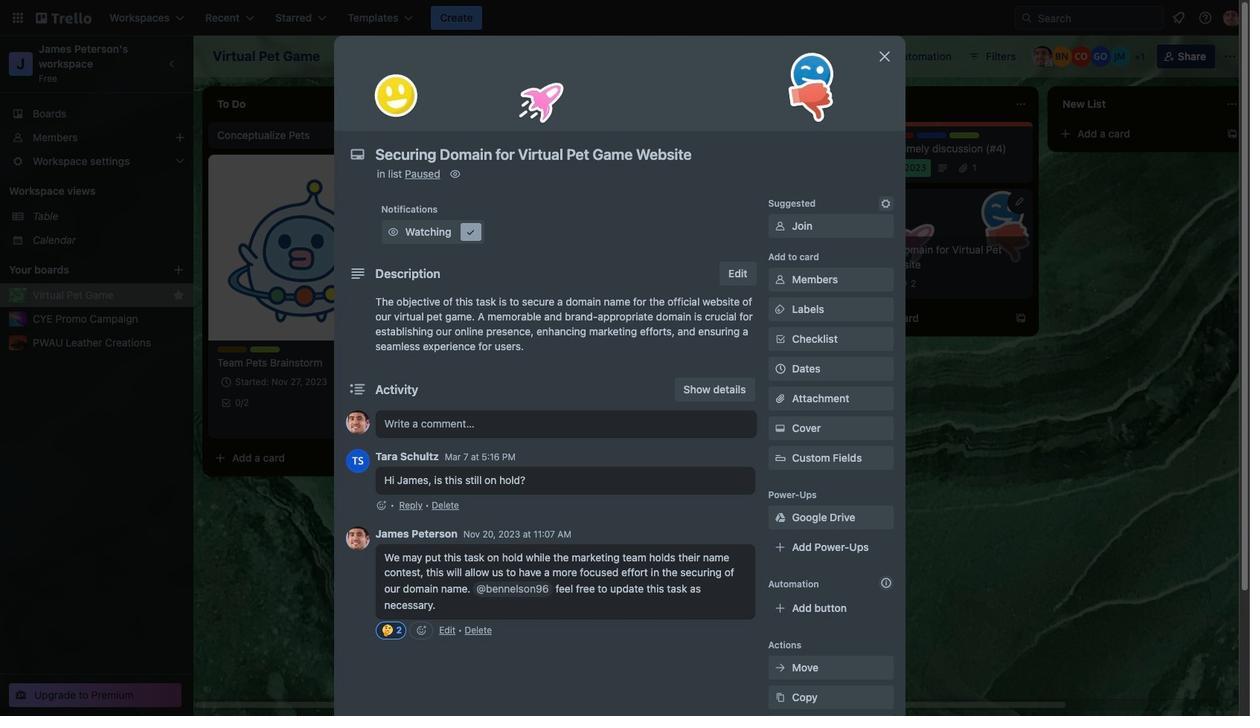 Task type: describe. For each thing, give the bounding box(es) containing it.
Write a comment text field
[[376, 411, 757, 438]]

color: bold lime, title: "team task" element
[[250, 347, 280, 353]]

workspace navigation collapse icon image
[[162, 54, 183, 74]]

smile image
[[369, 69, 423, 123]]

0 horizontal spatial add reaction image
[[376, 499, 387, 514]]

laugh image
[[786, 48, 839, 101]]

add board image
[[173, 264, 185, 276]]

open information menu image
[[1199, 10, 1213, 25]]

ben nelson (bennelson96) image
[[1052, 46, 1073, 67]]

1 vertical spatial james peterson (jamespeterson93) image
[[1032, 46, 1053, 67]]

show menu image
[[1223, 49, 1238, 64]]

search image
[[1021, 12, 1033, 24]]

close dialog image
[[876, 48, 894, 66]]

1 vertical spatial create from template… image
[[1015, 313, 1027, 325]]

christina overa (christinaovera) image
[[1071, 46, 1092, 67]]

star or unstar board image
[[337, 51, 349, 63]]

tara schultz (taraschultz7) image
[[346, 450, 370, 473]]

primary element
[[0, 0, 1251, 36]]



Task type: locate. For each thing, give the bounding box(es) containing it.
create from template… image
[[593, 128, 604, 140]]

2 vertical spatial create from template… image
[[381, 453, 393, 465]]

create from template… image
[[1227, 128, 1239, 140], [1015, 313, 1027, 325], [381, 453, 393, 465]]

starred icon image
[[173, 290, 185, 302]]

color: blue, title: "fyi" element
[[917, 133, 947, 138]]

None text field
[[368, 141, 859, 168]]

james peterson (jamespeterson93) image right 'open information menu' "icon"
[[1224, 9, 1242, 27]]

1 vertical spatial add reaction image
[[410, 622, 433, 640]]

your boards with 3 items element
[[9, 261, 150, 279]]

0 vertical spatial add reaction image
[[376, 499, 387, 514]]

james peterson (jamespeterson93) image inside primary element
[[1224, 9, 1242, 27]]

gary orlando (garyorlando) image
[[1090, 46, 1111, 67]]

james peterson (jamespeterson93) image left christina overa (christinaovera) image
[[1032, 46, 1053, 67]]

0 horizontal spatial james peterson (jamespeterson93) image
[[1032, 46, 1053, 67]]

color: yellow, title: none image
[[217, 347, 247, 353]]

sm image
[[448, 167, 463, 182], [879, 197, 894, 211], [386, 225, 401, 240], [773, 272, 788, 287]]

color: red, title: "blocker" element
[[884, 133, 914, 138]]

rocketship image
[[513, 74, 567, 128]]

james peterson (jamespeterson93) image
[[1224, 9, 1242, 27], [1032, 46, 1053, 67]]

None checkbox
[[852, 159, 931, 177]]

0 notifications image
[[1170, 9, 1188, 27]]

add reaction image
[[376, 499, 387, 514], [410, 622, 433, 640]]

color: bold lime, title: none image
[[950, 133, 980, 138]]

1 horizontal spatial create from template… image
[[1015, 313, 1027, 325]]

0 vertical spatial create from template… image
[[1227, 128, 1239, 140]]

1 horizontal spatial add reaction image
[[410, 622, 433, 640]]

Board name text field
[[205, 45, 328, 68]]

0 vertical spatial james peterson (jamespeterson93) image
[[1224, 9, 1242, 27]]

1 horizontal spatial james peterson (jamespeterson93) image
[[1224, 9, 1242, 27]]

2 horizontal spatial create from template… image
[[1227, 128, 1239, 140]]

jeremy miller (jeremymiller198) image
[[1110, 46, 1131, 67]]

0 horizontal spatial create from template… image
[[381, 453, 393, 465]]

edit card image
[[1014, 196, 1026, 208]]

Search field
[[1033, 7, 1164, 28]]

james peterson (jamespeterson93) image
[[346, 411, 370, 435], [375, 415, 393, 433], [346, 527, 370, 551]]

sm image
[[773, 219, 788, 234], [463, 225, 478, 240], [773, 302, 788, 317], [773, 421, 788, 436], [773, 511, 788, 526], [773, 661, 788, 676], [773, 691, 788, 706]]

thumbsdown image
[[786, 74, 839, 128]]



Task type: vqa. For each thing, say whether or not it's contained in the screenshot.
Board in the Daily Board Tara Schultz'S Workspace
no



